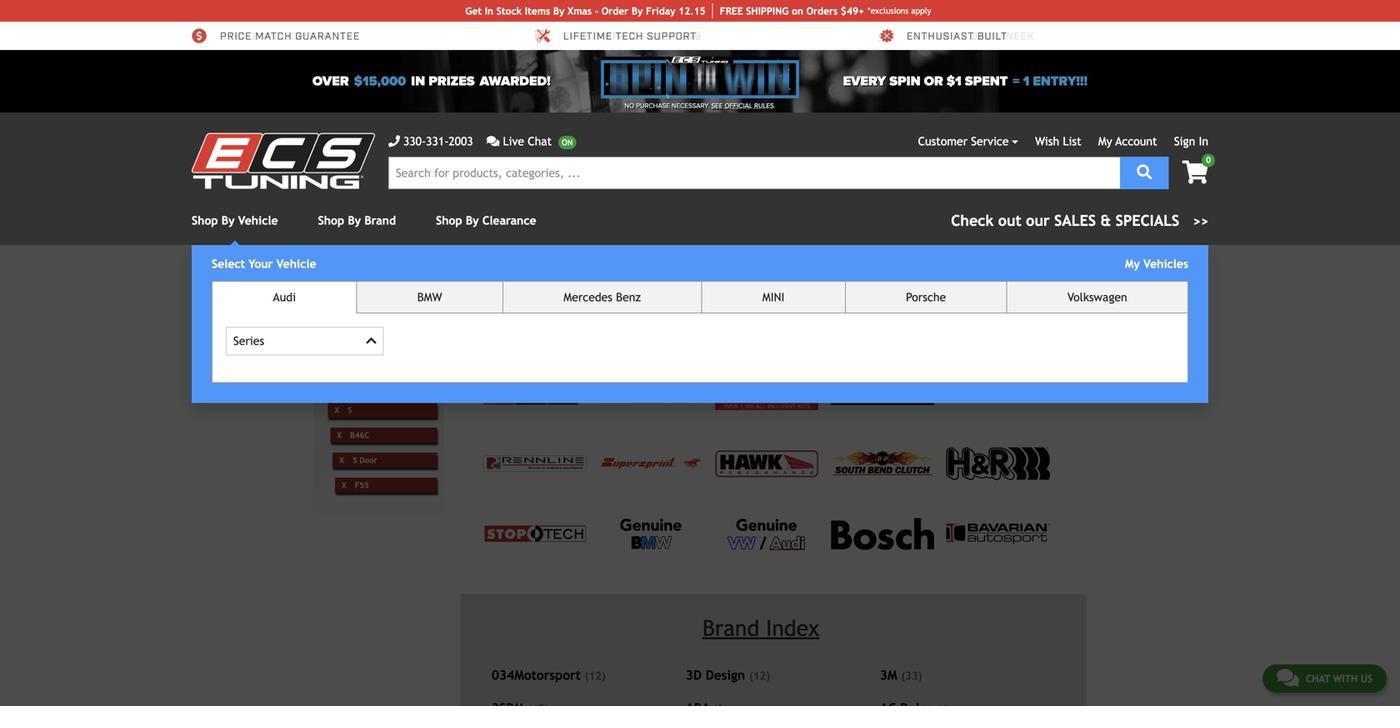 Task type: vqa. For each thing, say whether or not it's contained in the screenshot.
9 "link"
no



Task type: locate. For each thing, give the bounding box(es) containing it.
s
[[984, 275, 991, 288], [348, 405, 352, 415]]

no purchase necessary. see official rules .
[[625, 102, 776, 110]]

shop for shop by clearance link
[[436, 214, 462, 227]]

search image
[[1137, 165, 1152, 180]]

shop up select
[[192, 214, 218, 227]]

sign in link
[[1174, 135, 1209, 148]]

brand index
[[703, 615, 820, 641]]

330-331-2003
[[403, 135, 473, 148]]

comments image
[[487, 135, 500, 147]]

0 vertical spatial chat
[[528, 135, 552, 148]]

1 (12) from the left
[[585, 669, 606, 682]]

shop up "home"
[[318, 214, 344, 227]]

cooper up 'porsche'
[[944, 275, 981, 288]]

2 horizontal spatial brand
[[703, 615, 760, 641]]

1 horizontal spatial b46c
[[1030, 275, 1058, 288]]

support
[[647, 30, 697, 43]]

1 horizontal spatial mini
[[763, 291, 785, 304]]

lifetime tech support link
[[535, 28, 697, 43]]

1 horizontal spatial in
[[1199, 135, 1209, 148]]

1
[[1023, 73, 1030, 89]]

x cooper
[[332, 380, 372, 390]]

0 horizontal spatial over
[[220, 30, 249, 43]]

orders
[[807, 5, 838, 17]]

0 horizontal spatial brand
[[365, 214, 396, 227]]

sign
[[1174, 135, 1196, 148]]

over
[[220, 30, 249, 43], [313, 73, 349, 89]]

tab list
[[212, 281, 1189, 383]]

x 5 door
[[339, 455, 377, 465]]

by
[[553, 5, 565, 17], [632, 5, 643, 17], [222, 214, 235, 227], [348, 214, 361, 227], [466, 214, 479, 227], [414, 270, 425, 281]]

sales & specials
[[1055, 212, 1180, 229]]

h%26r logo image
[[947, 447, 1050, 480]]

chat inside 'live chat' link
[[528, 135, 552, 148]]

0 vertical spatial cooper
[[944, 275, 981, 288]]

2 horizontal spatial mini
[[917, 275, 941, 288]]

0 vertical spatial my
[[1099, 135, 1113, 148]]

(12) inside 034motorsport (12)
[[585, 669, 606, 682]]

0
[[1206, 155, 1211, 165]]

5
[[994, 275, 1000, 288], [353, 455, 357, 465]]

034motorsport (12)
[[492, 668, 606, 683]]

x left f55
[[342, 480, 347, 490]]

design
[[706, 668, 745, 683]]

5 left clear
[[994, 275, 1000, 288]]

2003
[[449, 135, 473, 148]]

cooper
[[944, 275, 981, 288], [346, 380, 372, 390]]

select
[[212, 257, 245, 271]]

my for my vehicles
[[1125, 257, 1140, 271]]

1 horizontal spatial chat
[[1306, 673, 1330, 684]]

no
[[625, 102, 634, 110]]

enthusiast
[[907, 30, 974, 43]]

by up the home page link
[[348, 214, 361, 227]]

0 vertical spatial mini
[[917, 275, 941, 288]]

vehicle for shop by vehicle
[[238, 214, 278, 227]]

5 up the x f55
[[353, 455, 357, 465]]

chat left with
[[1306, 673, 1330, 684]]

genuine%20bmw logo image
[[619, 517, 683, 551]]

brand up page
[[365, 214, 396, 227]]

0 vertical spatial b46c
[[1030, 275, 1058, 288]]

my left vehicles
[[1125, 257, 1140, 271]]

tab list containing audi
[[212, 281, 1189, 383]]

shop by clearance link
[[436, 214, 536, 227]]

in right the 'get'
[[485, 5, 494, 17]]

1 vertical spatial brand
[[428, 270, 455, 281]]

1 vertical spatial b46c
[[350, 430, 369, 440]]

brand up 3d design (12)
[[703, 615, 760, 641]]

2 vertical spatial brand
[[703, 615, 760, 641]]

mercedes benz
[[564, 291, 641, 304]]

0 vertical spatial 5
[[994, 275, 1000, 288]]

bavarian%20autosport logo image
[[947, 524, 1050, 544]]

s down x cooper
[[348, 405, 352, 415]]

rules
[[754, 102, 774, 110]]

shop for shop by brand link
[[318, 214, 344, 227]]

vehicle up your
[[238, 214, 278, 227]]

0 horizontal spatial b46c
[[350, 430, 369, 440]]

(12) right the 034motorsport
[[585, 669, 606, 682]]

index
[[766, 615, 820, 641]]

shop by clearance
[[436, 214, 536, 227]]

shop left clearance
[[436, 214, 462, 227]]

see official rules link
[[712, 101, 774, 111]]

over left 2
[[220, 30, 249, 43]]

service
[[971, 135, 1009, 148]]

1 horizontal spatial s
[[984, 275, 991, 288]]

door up f55
[[360, 455, 377, 465]]

wish list link
[[1035, 135, 1082, 148]]

brand
[[365, 214, 396, 227], [428, 270, 455, 281], [703, 615, 760, 641]]

0 horizontal spatial door
[[360, 455, 377, 465]]

shop by brand link
[[318, 214, 396, 227]]

shopping cart image
[[1182, 160, 1209, 184]]

0 horizontal spatial 5
[[353, 455, 357, 465]]

0 vertical spatial vehicle
[[238, 214, 278, 227]]

x for x 5 door
[[339, 455, 344, 465]]

1 horizontal spatial brand
[[428, 270, 455, 281]]

(12) right design
[[749, 669, 770, 682]]

wish
[[1035, 135, 1060, 148]]

chat right 'live'
[[528, 135, 552, 148]]

1 vertical spatial s
[[348, 405, 352, 415]]

0 horizontal spatial mini
[[341, 355, 357, 365]]

in right 'sign'
[[1199, 135, 1209, 148]]

1 horizontal spatial my
[[1125, 257, 1140, 271]]

phone image
[[388, 135, 400, 147]]

1 vertical spatial in
[[1199, 135, 1209, 148]]

1 horizontal spatial over
[[313, 73, 349, 89]]

0 horizontal spatial in
[[485, 5, 494, 17]]

clearance
[[483, 214, 536, 227]]

1 horizontal spatial 5
[[994, 275, 1000, 288]]

b46c up the x 5 door
[[350, 430, 369, 440]]

0 horizontal spatial my
[[1099, 135, 1113, 148]]

1 horizontal spatial cooper
[[944, 275, 981, 288]]

s left clear
[[984, 275, 991, 288]]

prizes
[[429, 73, 475, 89]]

over for over $15,000 in prizes
[[313, 73, 349, 89]]

0 horizontal spatial s
[[348, 405, 352, 415]]

over $15,000 in prizes
[[313, 73, 475, 89]]

x mini
[[328, 355, 357, 365]]

x down x b46c
[[339, 455, 344, 465]]

my left account
[[1099, 135, 1113, 148]]

2 (12) from the left
[[749, 669, 770, 682]]

1 vertical spatial over
[[313, 73, 349, 89]]

1 vertical spatial vehicle
[[277, 257, 316, 271]]

mini for x mini
[[341, 355, 357, 365]]

home
[[328, 270, 353, 281]]

hawk logo image
[[715, 450, 819, 477]]

1 vertical spatial mini
[[763, 291, 785, 304]]

enthusiast built link
[[879, 28, 1008, 43]]

(12) inside 3d design (12)
[[749, 669, 770, 682]]

vehicle up audi
[[277, 257, 316, 271]]

-
[[595, 5, 599, 17]]

b46c down sales
[[1030, 275, 1058, 288]]

0 vertical spatial in
[[485, 5, 494, 17]]

shop
[[192, 214, 218, 227], [318, 214, 344, 227], [436, 214, 462, 227], [388, 270, 411, 281]]

1 vertical spatial cooper
[[346, 380, 372, 390]]

0 vertical spatial over
[[220, 30, 249, 43]]

shop by vehicle link
[[192, 214, 278, 227]]

(33)
[[901, 669, 922, 682]]

over
[[649, 30, 677, 43]]

on
[[792, 5, 804, 17]]

my account
[[1099, 135, 1158, 148]]

sales & specials link
[[951, 209, 1209, 232]]

my for my account
[[1099, 135, 1113, 148]]

vehicle up x mini
[[332, 325, 386, 344]]

by right 'order'
[[632, 5, 643, 17]]

over down 'guarantee'
[[313, 73, 349, 89]]

bmw
[[417, 291, 442, 304]]

1 horizontal spatial door
[[1003, 275, 1027, 288]]

enthusiast built
[[907, 30, 1008, 43]]

&
[[1101, 212, 1111, 229]]

price
[[220, 30, 252, 43]]

door left clear
[[1003, 275, 1027, 288]]

brand up bmw on the top left of the page
[[428, 270, 455, 281]]

days/week
[[971, 30, 1035, 43]]

my vehicles
[[1125, 257, 1189, 271]]

live chat link
[[487, 133, 576, 150]]

over inside over 2 million parts link
[[220, 30, 249, 43]]

cooper up x s
[[346, 380, 372, 390]]

entry!!!
[[1033, 73, 1088, 89]]

door
[[1003, 275, 1027, 288], [360, 455, 377, 465]]

1 vertical spatial chat
[[1306, 673, 1330, 684]]

by up select
[[222, 214, 235, 227]]

2 vertical spatial mini
[[341, 355, 357, 365]]

free
[[564, 30, 591, 43]]

0 horizontal spatial (12)
[[585, 669, 606, 682]]

x down x cooper
[[335, 405, 340, 415]]

*exclusions apply link
[[868, 5, 932, 17]]

in for get
[[485, 5, 494, 17]]

1 vertical spatial my
[[1125, 257, 1140, 271]]

specials
[[1116, 212, 1180, 229]]

0 horizontal spatial chat
[[528, 135, 552, 148]]

price match guarantee
[[220, 30, 360, 43]]

built
[[978, 30, 1008, 43]]

ecs tuning 'spin to win' contest logo image
[[601, 57, 799, 98]]

x down x s
[[337, 430, 342, 440]]

shop by vehicle
[[192, 214, 278, 227]]

shop by brand up the home page link
[[318, 214, 396, 227]]

clear link
[[1040, 276, 1073, 287]]

vehicles
[[1144, 257, 1189, 271]]

2021 mini cooper s 5 door b46c
[[888, 275, 1058, 288]]

my
[[1099, 135, 1113, 148], [1125, 257, 1140, 271]]

2
[[252, 30, 259, 43]]

0 horizontal spatial cooper
[[346, 380, 372, 390]]

us
[[1361, 673, 1373, 684]]

list
[[1063, 135, 1082, 148]]

ship
[[746, 5, 767, 17]]

1 vertical spatial 5
[[353, 455, 357, 465]]

1 horizontal spatial (12)
[[749, 669, 770, 682]]

x up x cooper
[[328, 355, 333, 365]]

0 vertical spatial shop by brand
[[318, 214, 396, 227]]

million
[[262, 30, 306, 43]]

x down x mini
[[332, 380, 337, 390]]

shop by brand up bmw on the top left of the page
[[388, 270, 455, 281]]



Task type: describe. For each thing, give the bounding box(es) containing it.
over 2 million parts link
[[192, 28, 344, 43]]

ping
[[767, 5, 789, 17]]

x for x f55
[[342, 480, 347, 490]]

$1
[[947, 73, 962, 89]]

Search text field
[[388, 157, 1120, 189]]

turner%20motorsport logo image
[[599, 383, 703, 404]]

assembled%20by%20ecs logo image
[[715, 377, 819, 410]]

0 vertical spatial s
[[984, 275, 991, 288]]

official
[[725, 102, 753, 110]]

=
[[1013, 73, 1020, 89]]

$49+
[[841, 5, 864, 17]]

*exclusions
[[868, 6, 909, 15]]

0 vertical spatial door
[[1003, 275, 1027, 288]]

3d design (12)
[[686, 668, 770, 683]]

2 vertical spatial vehicle
[[332, 325, 386, 344]]

in for sign
[[1199, 135, 1209, 148]]

free
[[720, 5, 743, 17]]

alzor logo image
[[947, 386, 1050, 402]]

330-
[[403, 135, 426, 148]]

home page link
[[328, 270, 385, 281]]

series
[[233, 334, 264, 348]]

items
[[525, 5, 550, 17]]

f55
[[355, 480, 369, 490]]

stock
[[497, 5, 522, 17]]

free shipping over $49 link
[[535, 28, 702, 43]]

ecs tuning image
[[192, 133, 375, 189]]

lifetime tech support
[[564, 30, 697, 43]]

shipping
[[907, 30, 958, 43]]

3m (33)
[[880, 668, 922, 683]]

stoptech logo image
[[483, 525, 587, 543]]

spent
[[965, 73, 1008, 89]]

necessary.
[[672, 102, 710, 110]]

shipping
[[594, 30, 646, 43]]

order
[[602, 5, 629, 17]]

schwaben logo image
[[831, 381, 935, 406]]

live chat
[[503, 135, 552, 148]]

customer service
[[918, 135, 1009, 148]]

with
[[1333, 673, 1358, 684]]

1 vertical spatial shop by brand
[[388, 270, 455, 281]]

spin
[[890, 73, 921, 89]]

x for x mini
[[328, 355, 333, 365]]

1 vertical spatial door
[[360, 455, 377, 465]]

mercedes
[[564, 291, 613, 304]]

your
[[249, 257, 273, 271]]

2021
[[888, 275, 914, 288]]

x f55
[[342, 480, 369, 490]]

free shipping over $49
[[564, 30, 702, 43]]

ecs logo image
[[483, 383, 587, 405]]

x for x cooper
[[332, 380, 337, 390]]

see
[[712, 102, 723, 110]]

chat inside chat with us link
[[1306, 673, 1330, 684]]

customer service button
[[918, 133, 1019, 150]]

benz
[[616, 291, 641, 304]]

home page
[[328, 270, 377, 281]]

purchase
[[636, 102, 670, 110]]

live
[[503, 135, 524, 148]]

rennline logo image
[[483, 456, 587, 472]]

0 link
[[1169, 154, 1215, 185]]

xmas
[[568, 5, 592, 17]]

by up bmw on the top left of the page
[[414, 270, 425, 281]]

x s
[[335, 405, 352, 415]]

034motorsport
[[492, 668, 581, 683]]

x for x b46c
[[337, 430, 342, 440]]

mini for 2021 mini cooper s 5 door b46c
[[917, 275, 941, 288]]

vehicle for select your vehicle
[[277, 257, 316, 271]]

over for over 2 million parts
[[220, 30, 249, 43]]

get
[[465, 5, 482, 17]]

wish list
[[1035, 135, 1082, 148]]

shop right page
[[388, 270, 411, 281]]

3d
[[686, 668, 702, 683]]

shop for 'shop by vehicle' link
[[192, 214, 218, 227]]

account
[[1116, 135, 1158, 148]]

12.15
[[679, 5, 706, 17]]

clear
[[1040, 276, 1065, 286]]

in
[[411, 73, 425, 89]]

.
[[774, 102, 776, 110]]

volkswagen
[[1068, 291, 1128, 304]]

price match guarantee link
[[192, 28, 360, 43]]

0 vertical spatial brand
[[365, 214, 396, 227]]

mini inside tab list
[[763, 291, 785, 304]]

chat with us
[[1306, 673, 1373, 684]]

lifetime
[[564, 30, 613, 43]]

parts
[[309, 30, 344, 43]]

tech
[[616, 30, 644, 43]]

by left xmas
[[553, 5, 565, 17]]

bosch logo image
[[831, 518, 935, 550]]

shipping 7 days/week
[[907, 30, 1035, 43]]

south%20bend%20clutch logo image
[[831, 451, 935, 477]]

shipping 7 days/week link
[[879, 28, 1035, 43]]

friday
[[646, 5, 676, 17]]

3m
[[880, 668, 897, 683]]

page
[[356, 270, 377, 281]]

or
[[924, 73, 943, 89]]

genuine%20volkswagen%20audi logo image
[[726, 517, 808, 551]]

x for x s
[[335, 405, 340, 415]]

free ship ping on orders $49+ *exclusions apply
[[720, 5, 932, 17]]

by left clearance
[[466, 214, 479, 227]]

331-
[[426, 135, 449, 148]]

apply
[[911, 6, 932, 15]]

guarantee
[[295, 30, 360, 43]]

my account link
[[1099, 135, 1158, 148]]

supersprint logo image
[[599, 456, 703, 471]]

x b46c
[[337, 430, 369, 440]]

sales
[[1055, 212, 1096, 229]]



